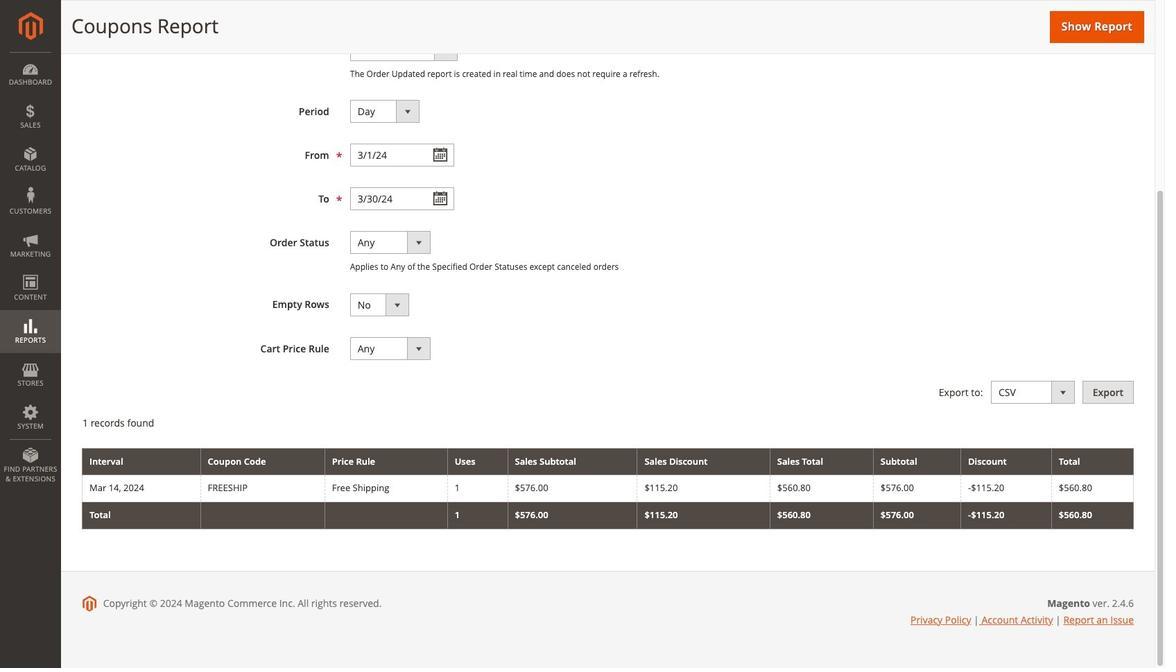 Task type: locate. For each thing, give the bounding box(es) containing it.
magento admin panel image
[[18, 12, 43, 40]]

menu bar
[[0, 52, 61, 491]]

None text field
[[350, 188, 454, 211]]

None text field
[[350, 144, 454, 167]]



